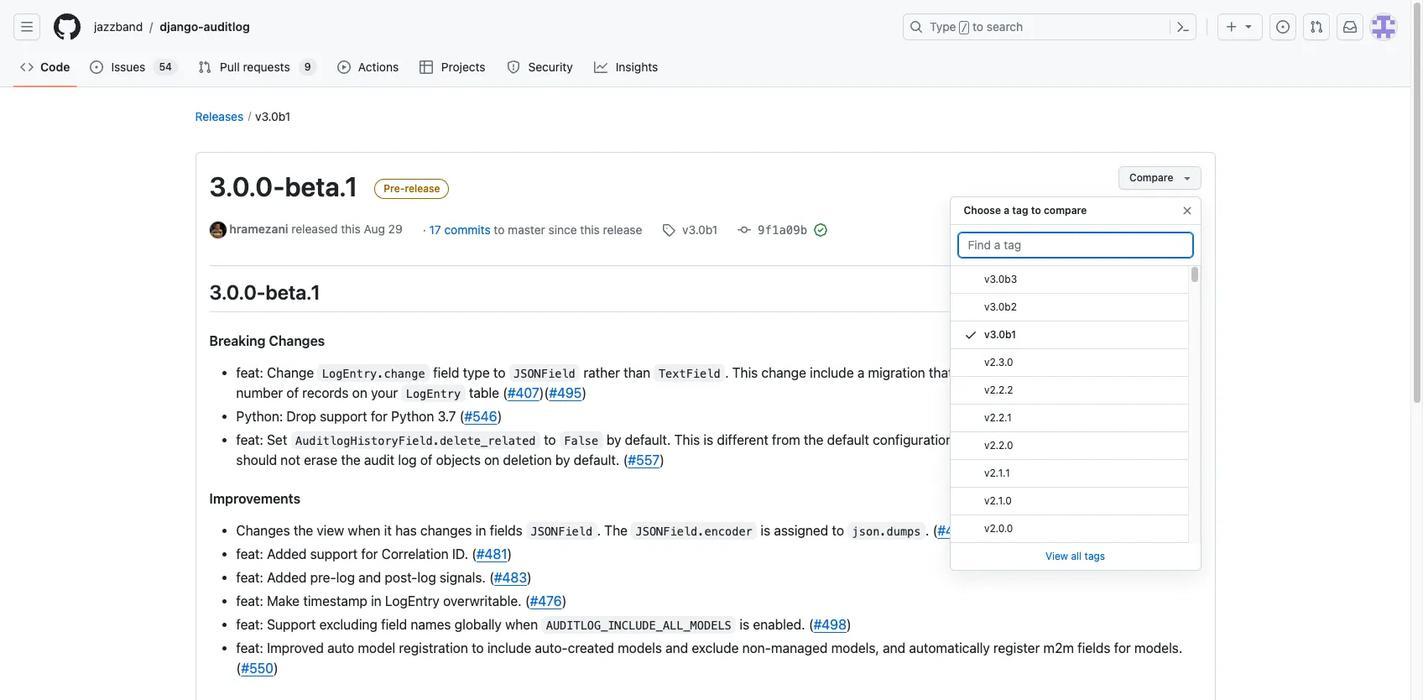 Task type: describe. For each thing, give the bounding box(es) containing it.
#481
[[477, 546, 507, 561]]

the inside . this change include a migration that may take time to run depending on the number of records on your
[[1171, 365, 1191, 380]]

v2.3.0 link
[[951, 349, 1188, 377]]

v2.3.0
[[984, 356, 1013, 368]]

( inside , but we should not erase the audit log of objects on deletion by default. (
[[623, 452, 628, 467]]

drop
[[287, 408, 316, 423]]

include inside . this change include a migration that may take time to run depending on the number of records on your
[[810, 365, 854, 380]]

a inside . this change include a migration that may take time to run depending on the number of records on your
[[858, 365, 865, 380]]

should
[[236, 452, 277, 467]]

json.dumps
[[852, 524, 921, 538]]

django-
[[160, 19, 204, 34]]

Find a tag text field
[[957, 232, 1194, 259]]

2 added from the top
[[267, 570, 307, 585]]

2 horizontal spatial log
[[418, 570, 436, 585]]

v3.0b3 link
[[951, 266, 1188, 294]]

0 vertical spatial support
[[320, 408, 367, 423]]

shield image
[[507, 60, 520, 74]]

pre-release
[[384, 182, 440, 195]]

than
[[624, 365, 651, 380]]

#498
[[814, 617, 847, 632]]

compare
[[1044, 204, 1087, 217]]

0 vertical spatial for
[[371, 408, 388, 423]]

and inside changes the view when it has changes in fields jsonfield . the jsonfield.encoder is assigned to json.dumps . ( #489 feat: added support for correlation id. ( #481 ) feat: added pre-log and post-log signals. ( #483 ) feat: make timestamp in logentry overwritable. ( #476 ) feat: support excluding field names globally when auditlog_include_all_models is enabled. ( #498 )
[[359, 570, 381, 585]]

requests
[[243, 60, 290, 74]]

python
[[391, 408, 434, 423]]

commits
[[444, 223, 491, 237]]

django-auditlog link
[[153, 13, 257, 40]]

/ for type
[[962, 22, 968, 34]]

29
[[388, 222, 403, 236]]

support inside changes the view when it has changes in fields jsonfield . the jsonfield.encoder is assigned to json.dumps . ( #489 feat: added support for correlation id. ( #481 ) feat: added pre-log and post-log signals. ( #483 ) feat: make timestamp in logentry overwritable. ( #476 ) feat: support excluding field names globally when auditlog_include_all_models is enabled. ( #498 )
[[310, 546, 358, 561]]

#550 link
[[241, 660, 274, 675]]

2 horizontal spatial .
[[926, 523, 929, 538]]

register
[[994, 640, 1040, 655]]

verified commit signature image
[[814, 224, 828, 237]]

9f1a09b
[[758, 224, 808, 237]]

jazzband link
[[87, 13, 150, 40]]

2 vertical spatial v3.0b1 link
[[951, 321, 1188, 349]]

) up #476 'link'
[[527, 570, 532, 585]]

3.0.0- for breaking
[[209, 281, 266, 304]]

) up models,
[[847, 617, 852, 632]]

assigned
[[774, 523, 829, 538]]

jazzband / django-auditlog
[[94, 19, 250, 34]]

0 vertical spatial release
[[405, 182, 440, 195]]

insights link
[[588, 55, 666, 80]]

textfield
[[659, 366, 721, 380]]

0 vertical spatial by
[[607, 432, 622, 447]]

play image
[[337, 60, 351, 74]]

on inside , but we should not erase the audit log of objects on deletion by default. (
[[484, 452, 500, 467]]

1 horizontal spatial and
[[666, 640, 688, 655]]

to left search
[[973, 19, 984, 34]]

migration
[[868, 365, 926, 380]]

2 feat: from the top
[[236, 432, 263, 447]]

#481 link
[[477, 546, 507, 561]]

0 vertical spatial when
[[348, 523, 381, 538]]

0 horizontal spatial on
[[352, 385, 368, 400]]

git pull request image for issue opened icon
[[1310, 20, 1324, 34]]

table
[[469, 385, 499, 400]]

names
[[411, 617, 451, 632]]

released
[[292, 222, 338, 236]]

it
[[384, 523, 392, 538]]

/ for jazzband
[[150, 20, 153, 34]]

type / to search
[[930, 19, 1023, 34]]

,
[[1142, 432, 1146, 447]]

auto
[[327, 640, 354, 655]]

· 17 commits to master           since this release
[[423, 223, 642, 237]]

auto-
[[535, 640, 568, 655]]

#476 link
[[530, 593, 562, 608]]

5 feat: from the top
[[236, 593, 263, 608]]

#407 link
[[508, 385, 539, 400]]

changes
[[420, 523, 472, 538]]

0 horizontal spatial .
[[597, 523, 601, 538]]

1 horizontal spatial in
[[476, 523, 486, 538]]

2 horizontal spatial of
[[957, 432, 969, 447]]

2 horizontal spatial is
[[761, 523, 771, 538]]

#483 link
[[494, 570, 527, 585]]

code
[[40, 60, 70, 74]]

) up "#483" link on the left bottom of the page
[[507, 546, 512, 561]]

1 added from the top
[[267, 546, 307, 561]]

v3.0b1 for "check" icon
[[984, 328, 1016, 341]]

post-
[[385, 570, 418, 585]]

field inside changes the view when it has changes in fields jsonfield . the jsonfield.encoder is assigned to json.dumps . ( #489 feat: added support for correlation id. ( #481 ) feat: added pre-log and post-log signals. ( #483 ) feat: make timestamp in logentry overwritable. ( #476 ) feat: support excluding field names globally when auditlog_include_all_models is enabled. ( #498 )
[[381, 617, 407, 632]]

default. inside , but we should not erase the audit log of objects on deletion by default. (
[[574, 452, 620, 467]]

close menu image
[[1181, 204, 1194, 217]]

commit image
[[738, 224, 751, 237]]

all
[[1071, 550, 1082, 562]]

logentry.change
[[322, 366, 425, 380]]

) down logentry table ( #407 )( #495 )
[[497, 408, 502, 423]]

master
[[508, 223, 545, 237]]

deletion
[[503, 452, 552, 467]]

issue opened image
[[90, 60, 104, 74]]

notifications image
[[1344, 20, 1357, 34]]

compare
[[1130, 171, 1174, 184]]

excluding
[[320, 617, 378, 632]]

, but we should not erase the audit log of objects on deletion by default. (
[[236, 432, 1190, 467]]

54
[[159, 60, 172, 73]]

model
[[358, 640, 395, 655]]

improved
[[267, 640, 324, 655]]

to up deletion
[[544, 432, 556, 447]]

v2.1.1 link
[[951, 460, 1188, 488]]

to left master
[[494, 223, 505, 237]]

1 feat: from the top
[[236, 365, 263, 380]]

@hramezani image
[[209, 222, 226, 239]]

has
[[395, 523, 417, 538]]

set
[[267, 432, 287, 447]]

0 vertical spatial default.
[[625, 432, 671, 447]]

id.
[[452, 546, 468, 561]]

exclude
[[692, 640, 739, 655]]

v3.0b1 for tag icon
[[683, 223, 718, 237]]

to up logentry table ( #407 )( #495 )
[[493, 365, 506, 380]]

0 vertical spatial a
[[1004, 204, 1010, 217]]

django's
[[973, 432, 1026, 447]]

. this change include a migration that may take time to run depending on the number of records on your
[[236, 365, 1191, 400]]

0 vertical spatial is
[[704, 432, 714, 447]]

v3.0b3
[[984, 273, 1017, 285]]

make
[[267, 593, 300, 608]]

v2.2.1 link
[[951, 405, 1188, 432]]

v2.1.0 link
[[951, 488, 1188, 515]]

not
[[281, 452, 300, 467]]

the right 'from'
[[804, 432, 824, 447]]

jsonfield inside changes the view when it has changes in fields jsonfield . the jsonfield.encoder is assigned to json.dumps . ( #489 feat: added support for correlation id. ( #481 ) feat: added pre-log and post-log signals. ( #483 ) feat: make timestamp in logentry overwritable. ( #476 ) feat: support excluding field names globally when auditlog_include_all_models is enabled. ( #498 )
[[531, 524, 593, 538]]

6 feat: from the top
[[236, 617, 263, 632]]

1 horizontal spatial this
[[580, 223, 600, 237]]

#557 link
[[628, 452, 660, 467]]

this inside . this change include a migration that may take time to run depending on the number of records on your
[[732, 365, 758, 380]]

graph image
[[594, 60, 608, 74]]

pull requests
[[220, 60, 290, 74]]

fields inside changes the view when it has changes in fields jsonfield . the jsonfield.encoder is assigned to json.dumps . ( #489 feat: added support for correlation id. ( #481 ) feat: added pre-log and post-log signals. ( #483 ) feat: make timestamp in logentry overwritable. ( #476 ) feat: support excluding field names globally when auditlog_include_all_models is enabled. ( #498 )
[[490, 523, 523, 538]]

search
[[987, 19, 1023, 34]]

git pull request image for issue opened image at the top left
[[198, 60, 212, 74]]

list containing jazzband
[[87, 13, 893, 40]]

2 vertical spatial is
[[740, 617, 750, 632]]

issue opened image
[[1277, 20, 1290, 34]]

beta.1 for breaking
[[266, 281, 320, 304]]

plus image
[[1225, 20, 1239, 34]]

erase
[[304, 452, 338, 467]]

#557 )
[[628, 452, 665, 467]]

0 horizontal spatial in
[[371, 593, 382, 608]]

#546
[[465, 408, 497, 423]]

1 horizontal spatial triangle down image
[[1242, 19, 1256, 33]]

audit
[[364, 452, 395, 467]]

actions
[[358, 60, 399, 74]]

enabled.
[[753, 617, 806, 632]]

run
[[1061, 365, 1081, 380]]

correlation
[[382, 546, 449, 561]]



Task type: locate. For each thing, give the bounding box(es) containing it.
0 horizontal spatial this
[[675, 432, 700, 447]]

0 horizontal spatial release
[[405, 182, 440, 195]]

. inside . this change include a migration that may take time to run depending on the number of records on your
[[725, 365, 729, 380]]

v2.2.1
[[984, 411, 1012, 424]]

of down change
[[287, 385, 299, 400]]

to right 'tag'
[[1031, 204, 1041, 217]]

list
[[87, 13, 893, 40]]

to down "globally"
[[472, 640, 484, 655]]

1 vertical spatial of
[[957, 432, 969, 447]]

. right textfield
[[725, 365, 729, 380]]

3 feat: from the top
[[236, 546, 263, 561]]

1 vertical spatial jsonfield
[[531, 524, 593, 538]]

1 vertical spatial v3.0b1
[[683, 223, 718, 237]]

we
[[1173, 432, 1190, 447]]

hramezani released this aug 29
[[229, 222, 403, 236]]

#407
[[508, 385, 539, 400]]

models
[[618, 640, 662, 655]]

changes
[[269, 333, 325, 348], [236, 523, 290, 538]]

feat: left pre- on the left of page
[[236, 570, 263, 585]]

the left audit
[[341, 452, 361, 467]]

0 vertical spatial on
[[1153, 365, 1168, 380]]

your
[[371, 385, 398, 400]]

git pull request image
[[1310, 20, 1324, 34], [198, 60, 212, 74]]

3.0.0-beta.1 up breaking changes
[[209, 281, 320, 304]]

0 horizontal spatial of
[[287, 385, 299, 400]]

0 vertical spatial beta.1
[[285, 170, 358, 202]]

feat: left make
[[236, 593, 263, 608]]

hramezani link
[[229, 222, 288, 236]]

1 horizontal spatial .
[[725, 365, 729, 380]]

0 vertical spatial changes
[[269, 333, 325, 348]]

the
[[605, 523, 628, 538]]

v3.0b2
[[984, 300, 1017, 313]]

for left models.
[[1114, 640, 1131, 655]]

in up #481 at the left bottom
[[476, 523, 486, 538]]

3.0.0- for pre-
[[209, 170, 285, 202]]

default.
[[625, 432, 671, 447], [574, 452, 620, 467]]

2 vertical spatial v3.0b1
[[984, 328, 1016, 341]]

on down logentry.change
[[352, 385, 368, 400]]

feat: left support
[[236, 617, 263, 632]]

1 vertical spatial fields
[[1078, 640, 1111, 655]]

feat: down improvements
[[236, 546, 263, 561]]

v3.0b1 right tag icon
[[683, 223, 718, 237]]

different
[[717, 432, 769, 447]]

1 vertical spatial logentry
[[385, 593, 440, 608]]

3.0.0- up hramezani
[[209, 170, 285, 202]]

1 horizontal spatial release
[[603, 223, 642, 237]]

when left it
[[348, 523, 381, 538]]

view all tags link
[[1046, 550, 1106, 562]]

#495
[[549, 385, 582, 400]]

field
[[433, 365, 459, 380], [381, 617, 407, 632]]

v2.2.0 link
[[951, 432, 1188, 460]]

/
[[150, 20, 153, 34], [962, 22, 968, 34]]

include right change
[[810, 365, 854, 380]]

1 horizontal spatial this
[[732, 365, 758, 380]]

v2.1.0
[[984, 494, 1012, 507]]

include
[[810, 365, 854, 380], [487, 640, 531, 655]]

by
[[607, 432, 622, 447], [556, 452, 570, 467]]

pre-
[[310, 570, 336, 585]]

) down rather
[[582, 385, 587, 400]]

git pull request image left pull
[[198, 60, 212, 74]]

0 horizontal spatial v3.0b1
[[255, 109, 291, 123]]

added
[[267, 546, 307, 561], [267, 570, 307, 585]]

0 horizontal spatial git pull request image
[[198, 60, 212, 74]]

3.0.0-beta.1 up hramezani
[[209, 170, 358, 202]]

0 horizontal spatial v3.0b1 link
[[255, 109, 291, 123]]

1 vertical spatial this
[[675, 432, 700, 447]]

tag image
[[663, 224, 676, 237]]

non-
[[742, 640, 771, 655]]

( inside feat: improved auto model registration to include auto-created models and exclude non-managed models, and automatically register m2m fields for models. (
[[236, 660, 241, 675]]

fields inside feat: improved auto model registration to include auto-created models and exclude non-managed models, and automatically register m2m fields for models. (
[[1078, 640, 1111, 655]]

records
[[302, 385, 349, 400]]

#557
[[628, 452, 660, 467]]

the inside , but we should not erase the audit log of objects on deletion by default. (
[[341, 452, 361, 467]]

1 vertical spatial is
[[761, 523, 771, 538]]

triangle down image right plus image
[[1242, 19, 1256, 33]]

table image
[[420, 60, 433, 74]]

managed
[[771, 640, 828, 655]]

git pull request image right issue opened icon
[[1310, 20, 1324, 34]]

0 vertical spatial fields
[[490, 523, 523, 538]]

of
[[287, 385, 299, 400], [957, 432, 969, 447], [420, 452, 433, 467]]

field up model
[[381, 617, 407, 632]]

breaking
[[209, 333, 266, 348]]

support
[[320, 408, 367, 423], [310, 546, 358, 561]]

v3.0b1 link down requests
[[255, 109, 291, 123]]

homepage image
[[54, 13, 81, 40]]

#546 link
[[465, 408, 497, 423]]

2 horizontal spatial on
[[1153, 365, 1168, 380]]

2 vertical spatial for
[[1114, 640, 1131, 655]]

include inside feat: improved auto model registration to include auto-created models and exclude non-managed models, and automatically register m2m fields for models. (
[[487, 640, 531, 655]]

/ right type at the top
[[962, 22, 968, 34]]

17
[[429, 223, 441, 237]]

0 horizontal spatial a
[[858, 365, 865, 380]]

4 feat: from the top
[[236, 570, 263, 585]]

2 vertical spatial of
[[420, 452, 433, 467]]

for left 'correlation'
[[361, 546, 378, 561]]

fields up #481 at the left bottom
[[490, 523, 523, 538]]

changes the view when it has changes in fields jsonfield . the jsonfield.encoder is assigned to json.dumps . ( #489 feat: added support for correlation id. ( #481 ) feat: added pre-log and post-log signals. ( #483 ) feat: make timestamp in logentry overwritable. ( #476 ) feat: support excluding field names globally when auditlog_include_all_models is enabled. ( #498 )
[[236, 523, 971, 632]]

security
[[528, 60, 573, 74]]

and right the models
[[666, 640, 688, 655]]

9f1a09b link
[[738, 223, 811, 237]]

is left the different
[[704, 432, 714, 447]]

the
[[1171, 365, 1191, 380], [804, 432, 824, 447], [341, 452, 361, 467], [294, 523, 313, 538]]

to inside . this change include a migration that may take time to run depending on the number of records on your
[[1045, 365, 1057, 380]]

pull
[[220, 60, 240, 74]]

objects
[[436, 452, 481, 467]]

release left tag icon
[[603, 223, 642, 237]]

1 horizontal spatial is
[[740, 617, 750, 632]]

v3.0b1 link left the commit image in the right top of the page
[[663, 221, 718, 239]]

log up 'timestamp'
[[336, 570, 355, 585]]

fields
[[490, 523, 523, 538], [1078, 640, 1111, 655]]

logentry table ( #407 )( #495 )
[[406, 385, 587, 400]]

issues
[[111, 60, 145, 74]]

view all tags
[[1046, 550, 1106, 562]]

0 horizontal spatial triangle down image
[[1181, 171, 1194, 185]]

genericrelation
[[1034, 434, 1137, 447]]

field left type
[[433, 365, 459, 380]]

v2.2.2 link
[[951, 377, 1188, 405]]

1 horizontal spatial fields
[[1078, 640, 1111, 655]]

feat: change logentry.change field type to jsonfield rather than textfield
[[236, 365, 721, 380]]

log down 'correlation'
[[418, 570, 436, 585]]

feat: up #550 in the bottom left of the page
[[236, 640, 263, 655]]

of inside . this change include a migration that may take time to run depending on the number of records on your
[[287, 385, 299, 400]]

v3.0b1 down requests
[[255, 109, 291, 123]]

jsonfield inside 'feat: change logentry.change field type to jsonfield rather than textfield'
[[514, 366, 576, 380]]

3.0.0-beta.1 for pre-
[[209, 170, 358, 202]]

1 3.0.0-beta.1 from the top
[[209, 170, 358, 202]]

when down #476
[[505, 617, 538, 632]]

1 vertical spatial support
[[310, 546, 358, 561]]

the right the depending
[[1171, 365, 1191, 380]]

2 vertical spatial on
[[484, 452, 500, 467]]

the left view
[[294, 523, 313, 538]]

changes up change
[[269, 333, 325, 348]]

registration
[[399, 640, 468, 655]]

by down false
[[556, 452, 570, 467]]

1 vertical spatial 3.0.0-
[[209, 281, 266, 304]]

changes inside changes the view when it has changes in fields jsonfield . the jsonfield.encoder is assigned to json.dumps . ( #489 feat: added support for correlation id. ( #481 ) feat: added pre-log and post-log signals. ( #483 ) feat: make timestamp in logentry overwritable. ( #476 ) feat: support excluding field names globally when auditlog_include_all_models is enabled. ( #498 )
[[236, 523, 290, 538]]

check image
[[964, 328, 977, 342]]

1 vertical spatial release
[[603, 223, 642, 237]]

on right the depending
[[1153, 365, 1168, 380]]

0 vertical spatial 3.0.0-
[[209, 170, 285, 202]]

) up auto-
[[562, 593, 567, 608]]

0 vertical spatial 3.0.0-beta.1
[[209, 170, 358, 202]]

created
[[568, 640, 614, 655]]

feat: up should
[[236, 432, 263, 447]]

triangle down image up 'close menu' icon
[[1181, 171, 1194, 185]]

support
[[267, 617, 316, 632]]

·
[[423, 223, 426, 237]]

1 horizontal spatial default.
[[625, 432, 671, 447]]

change
[[762, 365, 807, 380]]

jsonfield up )(
[[514, 366, 576, 380]]

default. down false
[[574, 452, 620, 467]]

0 vertical spatial include
[[810, 365, 854, 380]]

support down view
[[310, 546, 358, 561]]

1 vertical spatial field
[[381, 617, 407, 632]]

log inside , but we should not erase the audit log of objects on deletion by default. (
[[398, 452, 417, 467]]

by right false
[[607, 432, 622, 447]]

v2.0.0
[[984, 522, 1013, 535]]

2 3.0.0-beta.1 from the top
[[209, 281, 320, 304]]

1 3.0.0- from the top
[[209, 170, 285, 202]]

logentry down post-
[[385, 593, 440, 608]]

1 horizontal spatial /
[[962, 22, 968, 34]]

1 horizontal spatial log
[[398, 452, 417, 467]]

support down records
[[320, 408, 367, 423]]

1 vertical spatial when
[[505, 617, 538, 632]]

view
[[1046, 550, 1069, 562]]

1 vertical spatial v3.0b1 link
[[663, 221, 718, 239]]

to left run
[[1045, 365, 1057, 380]]

timestamp
[[303, 593, 368, 608]]

configuration
[[873, 432, 954, 447]]

1 vertical spatial changes
[[236, 523, 290, 538]]

jsonfield left the
[[531, 524, 593, 538]]

this left aug on the top left
[[341, 222, 361, 236]]

to right assigned
[[832, 523, 844, 538]]

3.0.0-beta.1 for breaking
[[209, 281, 320, 304]]

0 vertical spatial this
[[732, 365, 758, 380]]

for inside feat: improved auto model registration to include auto-created models and exclude non-managed models, and automatically register m2m fields for models. (
[[1114, 640, 1131, 655]]

0 horizontal spatial and
[[359, 570, 381, 585]]

0 vertical spatial v3.0b1 link
[[255, 109, 291, 123]]

changes down improvements
[[236, 523, 290, 538]]

jazzband
[[94, 19, 143, 34]]

0 vertical spatial git pull request image
[[1310, 20, 1324, 34]]

1 vertical spatial 3.0.0-beta.1
[[209, 281, 320, 304]]

releases link
[[195, 109, 244, 123]]

#550 )
[[241, 660, 278, 675]]

on
[[1153, 365, 1168, 380], [352, 385, 368, 400], [484, 452, 500, 467]]

models.
[[1135, 640, 1183, 655]]

. left #489
[[926, 523, 929, 538]]

fields right m2m
[[1078, 640, 1111, 655]]

a left migration
[[858, 365, 865, 380]]

1 vertical spatial beta.1
[[266, 281, 320, 304]]

3.0.0- up breaking
[[209, 281, 266, 304]]

code image
[[20, 60, 34, 74]]

2 horizontal spatial v3.0b1 link
[[951, 321, 1188, 349]]

a left 'tag'
[[1004, 204, 1010, 217]]

v3.0b2 link
[[951, 294, 1188, 321]]

/ inside jazzband / django-auditlog
[[150, 20, 153, 34]]

code link
[[13, 55, 77, 80]]

1 horizontal spatial field
[[433, 365, 459, 380]]

1 horizontal spatial on
[[484, 452, 500, 467]]

logentry up 3.7
[[406, 387, 461, 400]]

of inside , but we should not erase the audit log of objects on deletion by default. (
[[420, 452, 433, 467]]

v3.0b1
[[255, 109, 291, 123], [683, 223, 718, 237], [984, 328, 1016, 341]]

2 horizontal spatial and
[[883, 640, 906, 655]]

auditloghistoryfield.delete_related
[[295, 434, 536, 447]]

is up "non-"
[[740, 617, 750, 632]]

v2.2.2
[[984, 384, 1013, 396]]

and left post-
[[359, 570, 381, 585]]

logentry inside changes the view when it has changes in fields jsonfield . the jsonfield.encoder is assigned to json.dumps . ( #489 feat: added support for correlation id. ( #481 ) feat: added pre-log and post-log signals. ( #483 ) feat: make timestamp in logentry overwritable. ( #476 ) feat: support excluding field names globally when auditlog_include_all_models is enabled. ( #498 )
[[385, 593, 440, 608]]

v3.0b1 down v3.0b2
[[984, 328, 1016, 341]]

include down "globally"
[[487, 640, 531, 655]]

1 vertical spatial include
[[487, 640, 531, 655]]

1 horizontal spatial git pull request image
[[1310, 20, 1324, 34]]

0 vertical spatial jsonfield
[[514, 366, 576, 380]]

type
[[463, 365, 490, 380]]

1 vertical spatial a
[[858, 365, 865, 380]]

aug
[[364, 222, 385, 236]]

1 horizontal spatial when
[[505, 617, 538, 632]]

beta.1 for pre-
[[285, 170, 358, 202]]

in up excluding
[[371, 593, 382, 608]]

0 horizontal spatial /
[[150, 20, 153, 34]]

of left v2.2.0
[[957, 432, 969, 447]]

/ left django-
[[150, 20, 153, 34]]

7 feat: from the top
[[236, 640, 263, 655]]

1 vertical spatial on
[[352, 385, 368, 400]]

v3.0b1 link up run
[[951, 321, 1188, 349]]

beta.1 up breaking changes
[[266, 281, 320, 304]]

2 horizontal spatial v3.0b1
[[984, 328, 1016, 341]]

1 vertical spatial for
[[361, 546, 378, 561]]

jsonfield.encoder
[[636, 524, 753, 538]]

and
[[359, 570, 381, 585], [666, 640, 688, 655], [883, 640, 906, 655]]

to inside feat: improved auto model registration to include auto-created models and exclude non-managed models, and automatically register m2m fields for models. (
[[472, 640, 484, 655]]

#476
[[530, 593, 562, 608]]

)(
[[539, 385, 549, 400]]

this right since
[[580, 223, 600, 237]]

) down feat: set auditloghistoryfield.delete_related to false by default. this is different from the default configuration of django's genericrelation
[[660, 452, 665, 467]]

0 vertical spatial triangle down image
[[1242, 19, 1256, 33]]

1 horizontal spatial v3.0b1 link
[[663, 221, 718, 239]]

1 vertical spatial added
[[267, 570, 307, 585]]

1 vertical spatial git pull request image
[[198, 60, 212, 74]]

tags
[[1085, 550, 1106, 562]]

1 horizontal spatial of
[[420, 452, 433, 467]]

feat: up number
[[236, 365, 263, 380]]

/ inside the type / to search
[[962, 22, 968, 34]]

1 horizontal spatial by
[[607, 432, 622, 447]]

compare button
[[1119, 166, 1202, 190]]

1 horizontal spatial v3.0b1
[[683, 223, 718, 237]]

0 horizontal spatial by
[[556, 452, 570, 467]]

beta.1 up hramezani released this aug 29
[[285, 170, 358, 202]]

0 horizontal spatial this
[[341, 222, 361, 236]]

0 horizontal spatial is
[[704, 432, 714, 447]]

1 horizontal spatial a
[[1004, 204, 1010, 217]]

the inside changes the view when it has changes in fields jsonfield . the jsonfield.encoder is assigned to json.dumps . ( #489 feat: added support for correlation id. ( #481 ) feat: added pre-log and post-log signals. ( #483 ) feat: make timestamp in logentry overwritable. ( #476 ) feat: support excluding field names globally when auditlog_include_all_models is enabled. ( #498 )
[[294, 523, 313, 538]]

0 vertical spatial added
[[267, 546, 307, 561]]

0 vertical spatial of
[[287, 385, 299, 400]]

1 vertical spatial by
[[556, 452, 570, 467]]

default. up #557 ) at the bottom
[[625, 432, 671, 447]]

1 horizontal spatial include
[[810, 365, 854, 380]]

by inside , but we should not erase the audit log of objects on deletion by default. (
[[556, 452, 570, 467]]

0 horizontal spatial field
[[381, 617, 407, 632]]

is
[[704, 432, 714, 447], [761, 523, 771, 538], [740, 617, 750, 632]]

and right models,
[[883, 640, 906, 655]]

to inside changes the view when it has changes in fields jsonfield . the jsonfield.encoder is assigned to json.dumps . ( #489 feat: added support for correlation id. ( #481 ) feat: added pre-log and post-log signals. ( #483 ) feat: make timestamp in logentry overwritable. ( #476 ) feat: support excluding field names globally when auditlog_include_all_models is enabled. ( #498 )
[[832, 523, 844, 538]]

0 horizontal spatial default.
[[574, 452, 620, 467]]

log down auditloghistoryfield.delete_related
[[398, 452, 417, 467]]

logentry inside logentry table ( #407 )( #495 )
[[406, 387, 461, 400]]

0 vertical spatial field
[[433, 365, 459, 380]]

1 vertical spatial in
[[371, 593, 382, 608]]

2 3.0.0- from the top
[[209, 281, 266, 304]]

rather
[[584, 365, 620, 380]]

1 vertical spatial triangle down image
[[1181, 171, 1194, 185]]

on right 'objects'
[[484, 452, 500, 467]]

of down auditloghistoryfield.delete_related
[[420, 452, 433, 467]]

command palette image
[[1177, 20, 1190, 34]]

) down improved
[[274, 660, 278, 675]]

is left assigned
[[761, 523, 771, 538]]

this
[[341, 222, 361, 236], [580, 223, 600, 237]]

globally
[[455, 617, 502, 632]]

for down the your
[[371, 408, 388, 423]]

triangle down image
[[1242, 19, 1256, 33], [1181, 171, 1194, 185]]

feat: inside feat: improved auto model registration to include auto-created models and exclude non-managed models, and automatically register m2m fields for models. (
[[236, 640, 263, 655]]

hramezani
[[229, 222, 288, 236]]

0 vertical spatial v3.0b1
[[255, 109, 291, 123]]

feat: set auditloghistoryfield.delete_related to false by default. this is different from the default configuration of django's genericrelation
[[236, 432, 1137, 447]]

. left the
[[597, 523, 601, 538]]

0 horizontal spatial log
[[336, 570, 355, 585]]

0 vertical spatial in
[[476, 523, 486, 538]]

depending
[[1084, 365, 1149, 380]]

for inside changes the view when it has changes in fields jsonfield . the jsonfield.encoder is assigned to json.dumps . ( #489 feat: added support for correlation id. ( #481 ) feat: added pre-log and post-log signals. ( #483 ) feat: make timestamp in logentry overwritable. ( #476 ) feat: support excluding field names globally when auditlog_include_all_models is enabled. ( #498 )
[[361, 546, 378, 561]]

0 horizontal spatial fields
[[490, 523, 523, 538]]

triangle down image inside 'compare' popup button
[[1181, 171, 1194, 185]]

release up ·
[[405, 182, 440, 195]]



Task type: vqa. For each thing, say whether or not it's contained in the screenshot.
/ related to Type
yes



